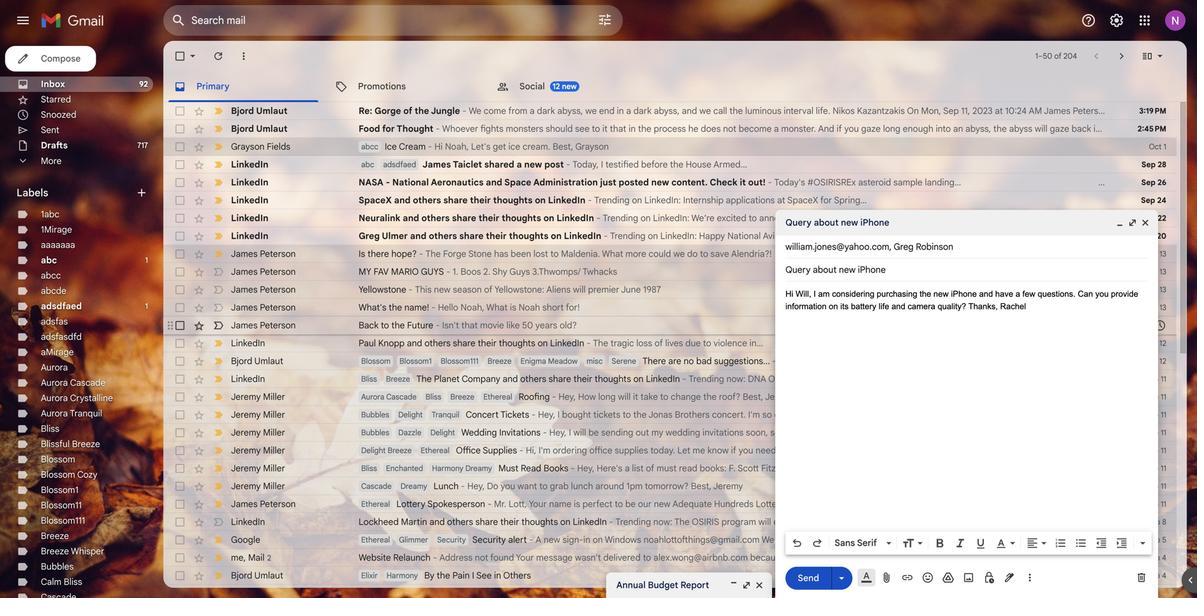 Task type: locate. For each thing, give the bounding box(es) containing it.
3 row from the top
[[163, 138, 1177, 156]]

1 vertical spatial 12
[[1160, 339, 1167, 348]]

enigma meadow
[[521, 356, 578, 366]]

6 row from the top
[[163, 191, 1177, 209]]

2 row from the top
[[163, 120, 1177, 138]]

security for security
[[437, 535, 466, 545]]

0 vertical spatial what
[[602, 248, 623, 259]]

new up spacex and others share their thoughts on linkedin - trending on linkedin: internship applications at spacex for spring… ͏ ͏ ͏ ͏ ͏ ͏ ͏ ͏ ͏ ͏ ͏ ͏ ͏ ͏ ͏ ͏ ͏ ͏ ͏ ͏ ͏ ͏ ͏ ͏ ͏ ͏ ͏ ͏ ͏ ͏ ͏ ͏ ͏ ͏ ͏ ͏ ͏ ͏ ͏ ͏ ͏ ͏ ͏ ͏ ͏ ͏
[[651, 177, 669, 188]]

0 vertical spatial adsdfaed
[[383, 160, 416, 169]]

row
[[163, 102, 1197, 120], [163, 120, 1177, 138], [163, 138, 1177, 156], [163, 156, 1177, 174], [163, 174, 1177, 191], [163, 191, 1177, 209], [163, 209, 1177, 227], [163, 227, 1177, 245], [163, 245, 1177, 263], [163, 263, 1177, 281], [163, 281, 1177, 299], [163, 299, 1177, 317], [163, 317, 1177, 334], [163, 334, 1177, 352], [163, 352, 1177, 370], [163, 370, 1177, 388], [163, 388, 1177, 406], [163, 406, 1177, 424], [163, 424, 1177, 442], [163, 442, 1177, 460], [163, 460, 1197, 477], [163, 477, 1177, 495], [163, 495, 1177, 513], [163, 513, 1177, 531], [163, 531, 1197, 549], [163, 549, 1197, 567], [163, 567, 1177, 585], [163, 585, 1177, 598]]

day!
[[797, 230, 815, 242]]

2 grayson from the left
[[575, 141, 609, 152]]

on inside hi will, i am considering purchasing the new iphone and have a few questions. can you provide information on its battery life and camera quality? thanks, rachel
[[829, 302, 838, 311]]

blossom for blossom cozy
[[41, 469, 75, 480]]

28 row from the top
[[163, 585, 1177, 598]]

blossom for blossom link
[[41, 454, 75, 465]]

2 horizontal spatial abyss,
[[966, 123, 991, 134]]

1 vertical spatial national
[[728, 230, 761, 242]]

more
[[626, 248, 646, 259]]

1 horizontal spatial out
[[833, 427, 847, 438]]

2 sep 12 from the top
[[1144, 356, 1167, 366]]

blissful
[[41, 438, 70, 450]]

2 vertical spatial be
[[873, 552, 883, 563]]

soon,
[[746, 427, 768, 438]]

2 vertical spatial is
[[925, 552, 931, 563]]

more formatting options image
[[1137, 537, 1149, 550]]

1 horizontal spatial aurora cascade
[[361, 392, 417, 402]]

1 horizontal spatial that
[[610, 123, 626, 134]]

- right the "nasa"
[[386, 177, 390, 188]]

not important switch
[[212, 266, 225, 278], [212, 283, 225, 296], [212, 301, 225, 314], [212, 319, 225, 332]]

our
[[638, 498, 652, 510]]

blossom111
[[441, 356, 479, 366], [41, 515, 85, 526]]

we up because
[[762, 534, 774, 545]]

2 sep 11 from the top
[[1146, 392, 1167, 402]]

1 horizontal spatial security
[[472, 534, 506, 545]]

22
[[1158, 213, 1167, 223]]

2 horizontal spatial is
[[925, 552, 931, 563]]

we right could
[[674, 248, 685, 259]]

could
[[649, 248, 671, 259]]

1 horizontal spatial national
[[728, 230, 761, 242]]

'the
[[806, 463, 824, 474]]

5 jeremy miller from the top
[[231, 463, 285, 474]]

0 vertical spatial sep 12
[[1144, 339, 1167, 348]]

jeremy
[[231, 391, 261, 402], [765, 391, 795, 402], [231, 409, 261, 420], [842, 409, 871, 420], [231, 427, 261, 438], [921, 427, 951, 438], [231, 445, 261, 456], [841, 445, 871, 456], [231, 463, 261, 474], [231, 481, 261, 492], [713, 481, 743, 492]]

0 horizontal spatial pop out image
[[742, 580, 752, 590]]

0 horizontal spatial national
[[392, 177, 429, 188]]

1 horizontal spatial be
[[625, 498, 636, 510]]

it left out!
[[740, 177, 746, 188]]

2 bjord from the top
[[231, 123, 254, 134]]

1 horizontal spatial do
[[1189, 534, 1197, 545]]

suggestions...
[[714, 356, 770, 367]]

0 horizontal spatial me
[[231, 552, 244, 563]]

1 horizontal spatial at
[[995, 105, 1003, 116]]

blossom down paul
[[361, 356, 391, 366]]

1 horizontal spatial hi
[[786, 289, 794, 299]]

0 horizontal spatial we
[[469, 105, 482, 116]]

close image
[[1141, 218, 1151, 228], [754, 580, 765, 590]]

concert tickets - hey, i bought tickets to the jonas brothers concert. i'm so excited! cheers, jeremy
[[466, 409, 871, 420]]

a up "space"
[[517, 159, 522, 170]]

bold ‪(⌘b)‬ image
[[934, 537, 947, 550]]

it down end
[[603, 123, 608, 134]]

an
[[953, 123, 963, 134], [805, 427, 815, 438]]

the left process
[[638, 123, 652, 134]]

7 sep 11 from the top
[[1146, 482, 1167, 491]]

the
[[426, 248, 441, 259], [593, 338, 608, 349], [417, 373, 432, 385], [675, 516, 690, 528], [1083, 552, 1098, 563], [1160, 552, 1176, 563]]

1 11 from the top
[[1161, 374, 1167, 384]]

1 windows from the left
[[605, 534, 641, 545]]

13 row from the top
[[163, 317, 1177, 334]]

spacex and others share their thoughts on linkedin - trending on linkedin: internship applications at spacex for spring… ͏ ͏ ͏ ͏ ͏ ͏ ͏ ͏ ͏ ͏ ͏ ͏ ͏ ͏ ͏ ͏ ͏ ͏ ͏ ͏ ͏ ͏ ͏ ͏ ͏ ͏ ͏ ͏ ͏ ͏ ͏ ͏ ͏ ͏ ͏ ͏ ͏ ͏ ͏ ͏ ͏ ͏ ͏ ͏ ͏ ͏
[[359, 195, 972, 206]]

lottery
[[396, 498, 425, 510], [756, 498, 785, 510]]

will down bought
[[574, 427, 586, 438]]

jeremy miller for office supplies
[[231, 445, 285, 456]]

blossom111 up planet
[[441, 356, 479, 366]]

13
[[1160, 249, 1167, 259], [1160, 267, 1167, 277], [1160, 285, 1167, 295], [1160, 303, 1167, 312]]

wedding
[[666, 427, 700, 438]]

ethereal
[[484, 392, 512, 402], [421, 446, 450, 455], [361, 499, 390, 509], [361, 535, 390, 545]]

not important switch for what's the name!
[[212, 301, 225, 314]]

2 vertical spatial for
[[849, 427, 861, 438]]

been
[[511, 248, 531, 259]]

main content
[[163, 41, 1197, 598]]

8 row from the top
[[163, 227, 1177, 245]]

0 horizontal spatial hi
[[435, 141, 443, 152]]

linkedin: for we're
[[653, 213, 690, 224]]

yellowstone - this new season of yellowstone: aliens will premier june 1987
[[359, 284, 661, 295]]

0 horizontal spatial at
[[777, 195, 785, 206]]

None search field
[[163, 5, 623, 36]]

your for found
[[516, 552, 534, 563]]

1 miller from the top
[[263, 391, 285, 402]]

sep 11 for wattinen
[[1146, 374, 1167, 384]]

of right the list
[[646, 463, 654, 474]]

0 horizontal spatial delight
[[361, 446, 386, 455]]

1 vertical spatial close image
[[754, 580, 765, 590]]

get
[[493, 141, 506, 152]]

2 jeremy miller from the top
[[231, 409, 285, 420]]

what up movie
[[486, 302, 508, 313]]

0 vertical spatial your
[[529, 498, 547, 510]]

bubbles
[[361, 410, 389, 420], [361, 428, 389, 438], [41, 561, 74, 572]]

0 horizontal spatial spacex
[[359, 195, 392, 206]]

0 horizontal spatial 'wuthering
[[948, 463, 992, 474]]

be left our
[[625, 498, 636, 510]]

0 horizontal spatial it
[[603, 123, 608, 134]]

don't
[[1132, 534, 1153, 545]]

dreamy down office
[[465, 464, 492, 473]]

to right due
[[703, 338, 711, 349]]

0 vertical spatial 12
[[553, 82, 560, 91]]

hi right cream
[[435, 141, 443, 152]]

it
[[603, 123, 608, 134], [740, 177, 746, 188], [633, 391, 638, 402]]

abc inside "main content"
[[361, 160, 374, 169]]

aurora tranquil link
[[41, 408, 102, 419]]

thanks,
[[969, 302, 998, 311], [888, 427, 919, 438]]

3 sep 11 from the top
[[1146, 410, 1167, 420]]

their up stone
[[479, 213, 500, 224]]

bubbles for concert tickets - hey, i bought tickets to the jonas brothers concert. i'm so excited! cheers, jeremy
[[361, 410, 389, 420]]

bad
[[696, 356, 712, 367]]

thoughts
[[493, 195, 533, 206], [502, 213, 541, 224], [509, 230, 549, 242], [499, 338, 536, 349], [595, 373, 631, 385], [522, 516, 558, 528]]

0 horizontal spatial need
[[756, 445, 776, 456]]

1 horizontal spatial 'wuthering
[[1085, 463, 1129, 474]]

blossom1 inside labels navigation
[[41, 484, 78, 496]]

sep
[[943, 105, 959, 116], [1142, 160, 1156, 169], [1142, 178, 1156, 187], [1141, 196, 1156, 205], [1142, 213, 1156, 223], [1141, 231, 1155, 241], [1144, 249, 1158, 259], [1144, 267, 1158, 277], [1144, 285, 1158, 295], [1144, 303, 1158, 312], [1144, 339, 1158, 348], [1144, 356, 1158, 366], [1146, 374, 1159, 384], [1146, 392, 1159, 402], [1146, 410, 1159, 420], [1146, 428, 1159, 438], [1146, 446, 1159, 455], [1146, 464, 1159, 473], [1146, 482, 1159, 491], [1146, 499, 1159, 509], [1147, 517, 1161, 527], [1147, 535, 1160, 545], [1147, 553, 1160, 563], [1147, 571, 1160, 580]]

3 jeremy miller from the top
[[231, 427, 285, 438]]

insert signature image
[[1003, 571, 1016, 584]]

0 horizontal spatial out
[[636, 427, 649, 438]]

on left the underline ‪(⌘u)‬ image
[[964, 534, 974, 545]]

2 google from the left
[[897, 534, 926, 545]]

best, up adequate
[[691, 481, 712, 492]]

1 vertical spatial we
[[762, 534, 774, 545]]

tranquil down "crystalline"
[[70, 408, 102, 419]]

13 important according to google magic. switch from the top
[[212, 408, 225, 421]]

bjord for 7th important according to google magic. switch from the bottom
[[231, 356, 252, 367]]

1 horizontal spatial we
[[674, 248, 685, 259]]

books
[[544, 463, 569, 474]]

sep 11 for lottery
[[1146, 499, 1167, 509]]

toggle confidential mode image
[[983, 571, 996, 584]]

twhacks
[[583, 266, 617, 277]]

more options image
[[1026, 571, 1034, 584]]

pop out image for query about new iphone
[[1128, 218, 1138, 228]]

0 horizontal spatial heights'
[[994, 463, 1028, 474]]

2 sep 13 from the top
[[1144, 267, 1167, 277]]

to right 'take'
[[660, 391, 669, 402]]

become
[[739, 123, 772, 134]]

0 vertical spatial pop out image
[[1128, 218, 1138, 228]]

underline ‪(⌘u)‬ image
[[975, 537, 987, 550]]

- right roofing
[[552, 391, 556, 402]]

11 for best,
[[1161, 446, 1167, 455]]

if right know
[[731, 445, 737, 456]]

2 horizontal spatial that
[[802, 213, 818, 224]]

0 horizontal spatial tranquil
[[70, 408, 102, 419]]

abcc inside "abcc ice cream - hi noah, let's get ice cream. best, grayson"
[[361, 142, 378, 152]]

adsfasdfd
[[41, 331, 82, 342]]

pain
[[453, 570, 470, 581]]

umlaut for 16th important according to google magic. switch from the bottom of the page
[[256, 123, 288, 134]]

miller for roofing
[[263, 391, 285, 402]]

hi inside hi will, i am considering purchasing the new iphone and have a few questions. can you provide information on its battery life and camera quality? thanks, rachel
[[786, 289, 794, 299]]

2 spacex from the left
[[787, 195, 818, 206]]

james peterson for is there hope?
[[231, 248, 296, 259]]

a down re: gorge of the jungle - we come from a dark abyss, we end in a dark abyss, and we call the luminous interval life. nikos kazantzakis on mon, sep 11, 2023 at 10:24 am james peterson <james.peterson1902@ at top
[[774, 123, 779, 134]]

0 vertical spatial it
[[603, 123, 608, 134]]

5 sep 11 from the top
[[1146, 446, 1167, 455]]

on up could
[[648, 230, 658, 242]]

cascade down enchanted
[[361, 482, 392, 491]]

blossom1
[[400, 356, 432, 366], [41, 484, 78, 496]]

security for security alert - a new sign-in on windows noahlottofthings@gmail.com we noticed a new sign-in to your google account on a windows device. if this was you, you don't need to do
[[472, 534, 506, 545]]

2 13 from the top
[[1160, 267, 1167, 277]]

neuralink and others share their thoughts on linkedin - trending on linkedin: we're excited to announce that recruitment… ͏ ͏ ͏ ͏ ͏ ͏ ͏ ͏ ͏ ͏ ͏ ͏ ͏ ͏ ͏ ͏ ͏ ͏ ͏ ͏ ͏ ͏ ͏ ͏ ͏ ͏ ͏ ͏ ͏ ͏ ͏ ͏ ͏ ͏ ͏ ͏ ͏ ͏ ͏ ͏ ͏ ͏ ͏ ͏ ͏ ͏ ͏
[[359, 213, 982, 224]]

1 horizontal spatial i'm
[[748, 409, 760, 420]]

lockheed martin and others share their thoughts on linkedin - trending now: the osiris program will enable rapid 5g… ͏ ͏ ͏ ͏ ͏ ͏ ͏ ͏ ͏ ͏ ͏ ͏ ͏ ͏ ͏ ͏ ͏ ͏ ͏ ͏ ͏ ͏ ͏ ͏ ͏ ͏ ͏ ͏ ͏ ͏ ͏ ͏ ͏ ͏ ͏ ͏ ͏ ͏ ͏ ͏ ͏ ͏ ͏ ͏ ͏ ͏ ͏ ͏ ͏ ͏ ͏ ͏ ͏ ͏ ͏ ͏ ͏ ͏ ͏ ͏ ͏ ͏ ͏ ͏ ͏ ͏ ͏ ͏ ͏ ͏ ͏ ͏ ͏
[[359, 516, 1011, 528]]

12 row from the top
[[163, 299, 1177, 317]]

sans serif option
[[832, 537, 884, 550]]

0 vertical spatial iphone
[[861, 217, 890, 228]]

0 vertical spatial close image
[[1141, 218, 1151, 228]]

abcc
[[361, 142, 378, 152], [41, 270, 61, 281]]

due
[[686, 338, 701, 349]]

11 for eye
[[1161, 428, 1167, 438]]

not up see
[[475, 552, 488, 563]]

0 horizontal spatial an
[[805, 427, 815, 438]]

will down 'am'
[[1035, 123, 1048, 134]]

bjord umlaut for 'important mainly because it was sent directly to you.' switch
[[231, 105, 288, 116]]

aurora link
[[41, 362, 68, 373]]

0 horizontal spatial abcc
[[41, 270, 61, 281]]

1 james peterson from the top
[[231, 248, 296, 259]]

4 13 from the top
[[1160, 303, 1167, 312]]

, for william.jones@yahoo.com
[[890, 241, 892, 252]]

to right the see
[[592, 123, 600, 134]]

11 for wattinen
[[1161, 374, 1167, 384]]

0 horizontal spatial windows
[[605, 534, 641, 545]]

not
[[723, 123, 737, 134], [475, 552, 488, 563]]

1 vertical spatial 4
[[1162, 571, 1167, 580]]

change
[[671, 391, 701, 402]]

labels navigation
[[0, 41, 163, 598]]

<james.peterson1902@
[[1111, 105, 1197, 116]]

others
[[413, 195, 441, 206], [422, 213, 450, 224], [429, 230, 457, 242], [425, 338, 451, 349], [520, 373, 546, 385], [447, 516, 473, 528]]

device.
[[1022, 534, 1051, 545]]

1 horizontal spatial brontë,
[[1053, 463, 1083, 474]]

0 horizontal spatial we
[[585, 105, 597, 116]]

james for ninth row from the top of the "main content" containing primary
[[231, 248, 258, 259]]

we left come
[[469, 105, 482, 116]]

- down administration
[[588, 195, 592, 206]]

, right we… on the top
[[890, 241, 892, 252]]

main menu image
[[15, 13, 31, 28]]

security up address
[[437, 535, 466, 545]]

0 vertical spatial is
[[510, 302, 516, 313]]

others
[[503, 570, 531, 581]]

linkedin
[[231, 159, 269, 170], [231, 177, 269, 188], [231, 195, 269, 206], [548, 195, 586, 206], [231, 213, 269, 224], [557, 213, 594, 224], [231, 230, 269, 242], [564, 230, 602, 242], [231, 338, 265, 349], [550, 338, 584, 349], [231, 373, 265, 385], [646, 373, 680, 385], [231, 516, 265, 528], [573, 516, 607, 528]]

snoozed
[[41, 109, 76, 120]]

spacex down today's
[[787, 195, 818, 206]]

1 horizontal spatial adsdfaed
[[383, 160, 416, 169]]

5
[[1162, 535, 1167, 545]]

2 miller from the top
[[263, 409, 285, 420]]

, inside query about new iphone dialog
[[890, 241, 892, 252]]

1 bjord umlaut from the top
[[231, 105, 288, 116]]

ethereal up lockheed
[[361, 499, 390, 509]]

1
[[1036, 51, 1038, 61], [1164, 142, 1167, 152], [145, 256, 148, 265], [145, 302, 148, 311]]

greg up is
[[359, 230, 380, 242]]

new inside hi will, i am considering purchasing the new iphone and have a few questions. can you provide information on its battery life and camera quality? thanks, rachel
[[934, 289, 949, 299]]

hi,
[[526, 445, 536, 456]]

1 sep 12 from the top
[[1144, 339, 1167, 348]]

he
[[688, 123, 699, 134]]

blossom down blossom link
[[41, 469, 75, 480]]

advanced search options image
[[592, 7, 618, 33]]

a
[[536, 534, 542, 545]]

if
[[1053, 534, 1059, 545]]

marga
[[1176, 463, 1197, 474]]

long up tickets
[[598, 391, 616, 402]]

- right the lunch
[[461, 481, 465, 492]]

few
[[1023, 289, 1036, 299]]

lunch - hey, do you want to grab lunch around 1pm tomorrow? best, jeremy
[[434, 481, 743, 492]]

is left noah
[[510, 302, 516, 313]]

, left mail
[[244, 552, 246, 563]]

0 horizontal spatial adsdfaed
[[41, 301, 82, 312]]

2 not important switch from the top
[[212, 283, 225, 296]]

5 miller from the top
[[263, 463, 285, 474]]

miller for lunch
[[263, 481, 285, 492]]

is
[[359, 248, 365, 259]]

abc inside labels navigation
[[41, 255, 57, 266]]

3 james peterson from the top
[[231, 284, 296, 295]]

bjord umlaut
[[231, 105, 288, 116], [231, 123, 288, 134], [231, 356, 283, 367], [231, 570, 283, 581]]

the down adequate
[[675, 516, 690, 528]]

0 horizontal spatial abyss,
[[557, 105, 583, 116]]

indent more ‪(⌘])‬ image
[[1116, 537, 1128, 550]]

1 'wuthering from the left
[[948, 463, 992, 474]]

james peterson for my fav mario guys
[[231, 266, 296, 277]]

pop out image
[[1128, 218, 1138, 228], [742, 580, 752, 590]]

1 vertical spatial need
[[1156, 534, 1176, 545]]

important according to google magic. switch
[[212, 123, 225, 135], [212, 140, 225, 153], [212, 158, 225, 171], [212, 176, 225, 189], [212, 194, 225, 207], [212, 212, 225, 225], [212, 230, 225, 243], [212, 248, 225, 260], [212, 337, 225, 350], [212, 355, 225, 368], [212, 373, 225, 386], [212, 391, 225, 403], [212, 408, 225, 421], [212, 426, 225, 439], [212, 444, 225, 457], [212, 462, 225, 475]]

relaunch
[[393, 552, 431, 563]]

fields
[[267, 141, 290, 152]]

james for 23th row from the top of the "main content" containing primary
[[231, 498, 258, 510]]

26 row from the top
[[163, 549, 1197, 567]]

iphone inside hi will, i am considering purchasing the new iphone and have a few questions. can you provide information on its battery life and camera quality? thanks, rachel
[[951, 289, 977, 299]]

james peterson for what's the name!
[[231, 302, 296, 313]]

cascade inside labels navigation
[[70, 377, 106, 388]]

2 4 from the top
[[1162, 571, 1167, 580]]

the left abyss
[[994, 123, 1007, 134]]

sep 5
[[1147, 535, 1167, 545]]

0 horizontal spatial ,
[[244, 552, 246, 563]]

0 horizontal spatial 50
[[522, 320, 533, 331]]

27 row from the top
[[163, 567, 1177, 585]]

1 horizontal spatial greg
[[894, 241, 914, 252]]

the
[[415, 105, 429, 116], [730, 105, 743, 116], [638, 123, 652, 134], [994, 123, 1007, 134], [670, 159, 684, 170], [920, 289, 931, 299], [389, 302, 402, 313], [391, 320, 405, 331], [703, 391, 717, 402], [633, 409, 647, 420], [787, 552, 801, 563], [437, 570, 450, 581]]

4 bjord umlaut from the top
[[231, 570, 283, 581]]

security alert - a new sign-in on windows noahlottofthings@gmail.com we noticed a new sign-in to your google account on a windows device. if this was you, you don't need to do
[[472, 534, 1197, 545]]

tab list
[[163, 71, 1187, 102]]

pop out image right minimize image
[[1128, 218, 1138, 228]]

11,
[[961, 105, 970, 116]]

1 vertical spatial is
[[574, 498, 580, 510]]

new down cream. at the left of the page
[[524, 159, 542, 170]]

labels heading
[[17, 186, 135, 199]]

None checkbox
[[174, 516, 186, 528], [174, 534, 186, 546], [174, 551, 186, 564], [174, 516, 186, 528], [174, 534, 186, 546], [174, 551, 186, 564]]

is right or
[[925, 552, 931, 563]]

important mainly because it was sent directly to you. switch
[[212, 105, 225, 117]]

osiris
[[692, 516, 719, 528]]

so left keep at the right bottom of page
[[771, 427, 780, 438]]

i inside hi will, i am considering purchasing the new iphone and have a few questions. can you provide information on its battery life and camera quality? thanks, rachel
[[814, 289, 816, 299]]

Subject field
[[786, 264, 1148, 276]]

0 vertical spatial thanks,
[[969, 302, 998, 311]]

25 row from the top
[[163, 531, 1197, 549]]

hi left will,
[[786, 289, 794, 299]]

12 for linkedin
[[1160, 339, 1167, 348]]

blossom1 inside row
[[400, 356, 432, 366]]

1 horizontal spatial for
[[821, 195, 832, 206]]

tickets
[[501, 409, 529, 420]]

compose
[[41, 53, 81, 64]]

best, down 'should'
[[553, 141, 573, 152]]

7 row from the top
[[163, 209, 1177, 227]]

cascade up "crystalline"
[[70, 377, 106, 388]]

1 vertical spatial sep 12
[[1144, 356, 1167, 366]]

now: down suggestions...
[[727, 373, 746, 385]]

bliss right calm
[[64, 576, 82, 588]]

on up 'take'
[[634, 373, 644, 385]]

thanks, down have
[[969, 302, 998, 311]]

in right sans
[[857, 534, 864, 545]]

bubbles for wedding invitations - hey, i will be sending out my wedding invitations soon, so keep an eye out for them! thanks, jeremy
[[361, 428, 389, 438]]

miller for office supplies
[[263, 445, 285, 456]]

4 miller from the top
[[263, 445, 285, 456]]

3 not important switch from the top
[[212, 301, 225, 314]]

4 11 from the top
[[1161, 428, 1167, 438]]

... left the "marga"
[[1167, 463, 1174, 474]]

26
[[1158, 178, 1167, 187]]

3 bjord umlaut from the top
[[231, 356, 283, 367]]

1 horizontal spatial need
[[1156, 534, 1176, 545]]

1 sep 11 from the top
[[1146, 374, 1167, 384]]

the right by
[[437, 570, 450, 581]]

that down what's the name! - hello noah, what is noah short for!
[[461, 320, 478, 331]]

1 vertical spatial blossom
[[41, 454, 75, 465]]

sep 12 for bjord umlaut
[[1144, 356, 1167, 366]]

sep 12 for linkedin
[[1144, 339, 1167, 348]]

for!
[[566, 302, 580, 313]]

6 james peterson from the top
[[231, 498, 296, 510]]

1 vertical spatial sep 4
[[1147, 571, 1167, 580]]

1 horizontal spatial abc
[[361, 160, 374, 169]]

iphone up the "william.jones@yahoo.com , greg robinson"
[[861, 217, 890, 228]]

list
[[632, 463, 644, 474]]

3 11 from the top
[[1161, 410, 1167, 420]]

was:
[[1140, 552, 1159, 563]]

not important switch for back to the future
[[212, 319, 225, 332]]

know
[[708, 445, 729, 456]]

0 horizontal spatial long
[[598, 391, 616, 402]]

3:19 pm
[[1140, 106, 1167, 116]]

indent less ‪(⌘[)‬ image
[[1095, 537, 1108, 550]]

noah, for let's
[[445, 141, 469, 152]]

an down 11,
[[953, 123, 963, 134]]

4 important according to google magic. switch from the top
[[212, 176, 225, 189]]

0 horizontal spatial i'm
[[539, 445, 551, 456]]

1 vertical spatial harmony
[[387, 571, 418, 580]]

abyss, up 'should'
[[557, 105, 583, 116]]

is
[[510, 302, 516, 313], [574, 498, 580, 510], [925, 552, 931, 563]]

bjord for 'important mainly because it was sent directly to you.' switch
[[231, 105, 254, 116]]

1 horizontal spatial lottery
[[756, 498, 785, 510]]

sep 11 for jeremy
[[1146, 410, 1167, 420]]

the left name!
[[389, 302, 402, 313]]

4 james peterson from the top
[[231, 302, 296, 313]]

hey, up lunch - hey, do you want to grab lunch around 1pm tomorrow? best, jeremy
[[577, 463, 595, 474]]

couldn't
[[838, 552, 871, 563]]

0 horizontal spatial lottery
[[396, 498, 425, 510]]

14 important according to google magic. switch from the top
[[212, 426, 225, 439]]

peterson for what's the name! - hello noah, what is noah short for!
[[260, 302, 296, 313]]

23 row from the top
[[163, 495, 1177, 513]]

be down serif on the bottom right
[[873, 552, 883, 563]]

1 horizontal spatial long
[[883, 123, 901, 134]]

bubbles inside labels navigation
[[41, 561, 74, 572]]

1 horizontal spatial me
[[693, 445, 705, 456]]

harmony up the lunch
[[432, 464, 464, 473]]

1 horizontal spatial sign-
[[836, 534, 857, 545]]

of down my fav mario guys - 1. boos 2. shy guys 3.thwomps/ twhacks
[[484, 284, 493, 295]]

None checkbox
[[174, 50, 186, 63], [174, 480, 186, 493], [174, 498, 186, 511], [174, 569, 186, 582], [174, 587, 186, 598], [174, 50, 186, 63], [174, 480, 186, 493], [174, 498, 186, 511], [174, 569, 186, 582], [174, 587, 186, 598]]

long down kazantzakis
[[883, 123, 901, 134]]

roof?
[[719, 391, 741, 402]]

abcc for abcc
[[41, 270, 61, 281]]

1 vertical spatial iphone
[[951, 289, 977, 299]]

abc up the "nasa"
[[361, 160, 374, 169]]

, for me
[[244, 552, 246, 563]]

4 jeremy miller from the top
[[231, 445, 285, 456]]

0 vertical spatial dreamy
[[465, 464, 492, 473]]

1 jeremy miller from the top
[[231, 391, 285, 402]]

2 heights' from the left
[[1131, 463, 1164, 474]]

if right and
[[837, 123, 842, 134]]

james for 13th row
[[231, 320, 258, 331]]

hi inside row
[[435, 141, 443, 152]]

2 into from the left
[[1094, 123, 1109, 134]]

whisper
[[71, 546, 104, 557]]

0 horizontal spatial gaze
[[861, 123, 881, 134]]

to
[[592, 123, 600, 134], [749, 213, 757, 224], [551, 248, 559, 259], [700, 248, 708, 259], [381, 320, 389, 331], [703, 338, 711, 349], [660, 391, 669, 402], [623, 409, 631, 420], [539, 481, 548, 492], [615, 498, 623, 510], [866, 534, 874, 545], [1178, 534, 1187, 545], [643, 552, 651, 563], [963, 552, 971, 563]]

8 important according to google magic. switch from the top
[[212, 248, 225, 260]]

, inside row
[[244, 552, 246, 563]]

formatting options toolbar
[[786, 532, 1152, 555]]

new up the quality?
[[934, 289, 949, 299]]

search mail image
[[167, 9, 190, 32]]

bliss
[[361, 374, 377, 384], [426, 392, 441, 402], [41, 423, 59, 434], [361, 464, 377, 473], [64, 576, 82, 588]]

0 horizontal spatial close image
[[754, 580, 765, 590]]

social, 12 new messages, tab
[[486, 71, 647, 102]]

harmony down relaunch
[[387, 571, 418, 580]]

0 vertical spatial linkedin:
[[645, 195, 681, 206]]

1 horizontal spatial ,
[[890, 241, 892, 252]]

1 horizontal spatial into
[[1094, 123, 1109, 134]]

3 miller from the top
[[263, 427, 285, 438]]

- left the mr.
[[488, 498, 492, 510]]

on down posted
[[632, 195, 642, 206]]

bjord umlaut for 16th important according to google magic. switch from the bottom of the page
[[231, 123, 288, 134]]

on up "lost"
[[544, 213, 554, 224]]

abyss,
[[557, 105, 583, 116], [654, 105, 680, 116], [966, 123, 991, 134]]

a
[[530, 105, 535, 116], [626, 105, 631, 116], [774, 123, 779, 134], [517, 159, 522, 170], [1016, 289, 1020, 299], [625, 463, 630, 474], [810, 534, 815, 545], [977, 534, 981, 545]]

older image
[[1116, 50, 1128, 63]]

iphone
[[861, 217, 890, 228], [951, 289, 977, 299]]

4
[[1162, 553, 1167, 563], [1162, 571, 1167, 580]]

insert photo image
[[962, 571, 975, 584]]

main content containing primary
[[163, 41, 1197, 598]]

...
[[884, 463, 891, 474], [1167, 463, 1174, 474]]

0 horizontal spatial grayson
[[231, 141, 265, 152]]

5 11 from the top
[[1161, 446, 1167, 455]]

google up or
[[897, 534, 926, 545]]

pop out image for annual budget report
[[742, 580, 752, 590]]

4 not important switch from the top
[[212, 319, 225, 332]]

internship
[[683, 195, 724, 206]]

more button
[[0, 153, 153, 168]]

peterson for is there hope? - the forge stone has been lost to maldenia. what more could we do to save alendria?!
[[260, 248, 296, 259]]

wattinen
[[870, 373, 906, 385]]

8 sep 11 from the top
[[1146, 499, 1167, 509]]

share
[[443, 195, 468, 206], [452, 213, 476, 224], [459, 230, 484, 242], [453, 338, 476, 349], [549, 373, 571, 385], [476, 516, 498, 528]]

,
[[890, 241, 892, 252], [244, 552, 246, 563]]

close image right minimize icon
[[754, 580, 765, 590]]

2 james peterson from the top
[[231, 266, 296, 277]]

bjord for 16th important according to google magic. switch from the bottom of the page
[[231, 123, 254, 134]]

abcc down food
[[361, 142, 378, 152]]

we're
[[692, 213, 715, 224]]

must
[[657, 463, 677, 474]]

15 important according to google magic. switch from the top
[[212, 444, 225, 457]]

abcc inside labels navigation
[[41, 270, 61, 281]]

Message Body text field
[[786, 288, 1148, 528]]



Task type: describe. For each thing, give the bounding box(es) containing it.
1 spacex from the left
[[359, 195, 392, 206]]

before
[[641, 159, 668, 170]]

a right undo ‪(⌘z)‬ icon
[[810, 534, 815, 545]]

- left 1.
[[446, 266, 450, 277]]

my
[[652, 427, 664, 438]]

season
[[453, 284, 482, 295]]

1 vertical spatial not
[[475, 552, 488, 563]]

3 sep 13 from the top
[[1144, 285, 1167, 295]]

2 emily from the left
[[1030, 463, 1051, 474]]

22 row from the top
[[163, 477, 1177, 495]]

their down aeronautics
[[470, 195, 491, 206]]

1 vertical spatial if
[[731, 445, 737, 456]]

jeremy miller for concert tickets
[[231, 409, 285, 420]]

aurora cascade inside labels navigation
[[41, 377, 106, 388]]

monster.
[[781, 123, 816, 134]]

of left 204 at the right of page
[[1055, 51, 1062, 61]]

gatsby'
[[851, 463, 881, 474]]

concert
[[466, 409, 499, 420]]

to right 5
[[1178, 534, 1187, 545]]

11 row from the top
[[163, 281, 1177, 299]]

redo ‪(⌘y)‬ image
[[811, 537, 824, 550]]

i right today,
[[601, 159, 603, 170]]

greg inside query about new iphone dialog
[[894, 241, 914, 252]]

primary tab
[[163, 71, 324, 102]]

0 vertical spatial we
[[469, 105, 482, 116]]

the left planet
[[417, 373, 432, 385]]

1 out from the left
[[636, 427, 649, 438]]

2 horizontal spatial for
[[849, 427, 861, 438]]

their up has
[[486, 230, 507, 242]]

0 vertical spatial i'm
[[748, 409, 760, 420]]

you up scott
[[739, 445, 754, 456]]

attach files image
[[881, 571, 894, 584]]

nasa - national aeronautics and space administration just posted new content. check it out! - today's #osirisrex asteroid sample landing… ͏ ͏ ͏ ͏ ͏ ͏ ͏ ͏ ͏ ͏ ͏ ͏ ͏ ͏ ͏ ͏ ͏ ͏ ͏ ͏ ͏ ͏ ͏ ͏ ͏ ͏ ͏ ͏ ͏ ͏ ͏ ͏ ͏ ͏ ͏ ͏ ͏ ͏ ͏ ͏ ͏ ͏ ͏ ͏ ͏ ͏ ͏ ͏ ͏ ͏ ͏ ͏ ͏ ͏ ͏ ͏ ͏ ͏ ͏ ͏ ͏ ͏ ͏ ͏ ͏ ͏ ͏ ͏ ͏ ͏ ͏ ͏ ͏ ͏ ͏ ͏ ͏
[[359, 177, 1137, 188]]

18 row from the top
[[163, 406, 1177, 424]]

- left hello
[[432, 302, 436, 313]]

questions.
[[1038, 289, 1076, 299]]

numbered list ‪(⌘⇧7)‬ image
[[1054, 537, 1067, 550]]

concert.
[[712, 409, 746, 420]]

2 horizontal spatial delight
[[430, 428, 455, 438]]

a right end
[[626, 105, 631, 116]]

in up the testified
[[629, 123, 636, 134]]

1987
[[643, 284, 661, 295]]

jeremy miller for must read books
[[231, 463, 285, 474]]

a left the list
[[625, 463, 630, 474]]

- up the whoever on the left top of page
[[462, 105, 467, 116]]

insert link ‪(⌘k)‬ image
[[901, 571, 914, 584]]

on down the name
[[560, 516, 571, 528]]

- down "ethereal lottery spokesperson - mr. lott, your name is perfect to be our new adequate hundreds lottery spokesperson."
[[609, 516, 613, 528]]

and right company
[[503, 373, 518, 385]]

re:
[[359, 105, 372, 116]]

sample
[[894, 177, 923, 188]]

tab list containing primary
[[163, 71, 1187, 102]]

or
[[914, 552, 922, 563]]

abcc for abcc ice cream - hi noah, let's get ice cream. best, grayson
[[361, 142, 378, 152]]

learn
[[1026, 552, 1054, 563]]

best, down eye
[[818, 445, 839, 456]]

process
[[654, 123, 686, 134]]

gorge
[[375, 105, 401, 116]]

james for 11th row from the top of the "main content" containing primary
[[231, 284, 258, 295]]

blossom111 inside labels navigation
[[41, 515, 85, 526]]

peterson for yellowstone - this new season of yellowstone: aliens will premier june 1987
[[260, 284, 296, 295]]

message
[[536, 552, 573, 563]]

0 vertical spatial long
[[883, 123, 901, 134]]

the left house
[[670, 159, 684, 170]]

will left enable
[[759, 516, 771, 528]]

11 for lottery
[[1161, 499, 1167, 509]]

am
[[818, 289, 830, 299]]

a right from
[[530, 105, 535, 116]]

aurora for aurora crystalline link
[[41, 393, 68, 404]]

1 dark from the left
[[537, 105, 555, 116]]

breeze down planet
[[450, 392, 475, 402]]

12 important according to google magic. switch from the top
[[212, 391, 225, 403]]

0 horizontal spatial be
[[589, 427, 599, 438]]

mon, sep 4, 2023, 6:00 am element
[[1147, 587, 1167, 598]]

0 vertical spatial that
[[610, 123, 626, 134]]

inbox link
[[41, 79, 65, 90]]

house
[[686, 159, 712, 170]]

1 gaze from the left
[[861, 123, 881, 134]]

bjord umlaut for 7th important according to google magic. switch from the bottom
[[231, 356, 283, 367]]

0 horizontal spatial now:
[[653, 516, 673, 528]]

martin
[[401, 516, 427, 528]]

office
[[590, 445, 613, 456]]

settings image
[[1109, 13, 1125, 28]]

3 13 from the top
[[1160, 285, 1167, 295]]

adsdfaed inside row
[[383, 160, 416, 169]]

4 bjord from the top
[[231, 570, 252, 581]]

want
[[518, 481, 537, 492]]

12 for bjord umlaut
[[1160, 356, 1167, 366]]

1 vertical spatial at
[[777, 195, 785, 206]]

aviation
[[763, 230, 795, 242]]

6 important according to google magic. switch from the top
[[212, 212, 225, 225]]

fights
[[481, 123, 504, 134]]

1mirage link
[[41, 224, 72, 235]]

1 inside row
[[1164, 142, 1167, 152]]

2 horizontal spatial it
[[740, 177, 746, 188]]

0 horizontal spatial what
[[486, 302, 508, 313]]

in right see
[[494, 570, 501, 581]]

10:24
[[1005, 105, 1027, 116]]

close image for annual budget report
[[754, 580, 765, 590]]

so for soon,
[[771, 427, 780, 438]]

0 horizontal spatial is
[[510, 302, 516, 313]]

breeze down knopp
[[386, 374, 410, 384]]

1 vertical spatial long
[[598, 391, 616, 402]]

not important switch for yellowstone
[[212, 283, 225, 296]]

aurora for aurora cascade 'link'
[[41, 377, 68, 388]]

- right out!
[[768, 177, 772, 188]]

0 vertical spatial now:
[[727, 373, 746, 385]]

mr.
[[494, 498, 506, 510]]

tranquil inside labels navigation
[[70, 408, 102, 419]]

nikos
[[833, 105, 855, 116]]

19 row from the top
[[163, 424, 1177, 442]]

on up wasn't
[[593, 534, 603, 545]]

sep 11 for best,
[[1146, 446, 1167, 455]]

i left see
[[472, 570, 474, 581]]

16 important according to google magic. switch from the top
[[212, 462, 225, 475]]

sep 22
[[1142, 213, 1167, 223]]

2 horizontal spatial we
[[700, 105, 711, 116]]

supplies
[[483, 445, 517, 456]]

row containing grayson fields
[[163, 138, 1177, 156]]

2 11 from the top
[[1161, 392, 1167, 402]]

information
[[786, 302, 827, 311]]

0 horizontal spatial that
[[461, 320, 478, 331]]

discard draft ‪(⌘⇧d)‬ image
[[1135, 571, 1148, 584]]

their down movie
[[478, 338, 497, 349]]

11 for great
[[1161, 464, 1167, 473]]

spring…
[[834, 195, 867, 206]]

- left hi,
[[519, 445, 524, 456]]

50 inside row
[[522, 320, 533, 331]]

5 row from the top
[[163, 174, 1177, 191]]

miller for wedding invitations
[[263, 427, 285, 438]]

more send options image
[[835, 572, 848, 584]]

breeze up cozy
[[72, 438, 100, 450]]

and down future
[[407, 338, 422, 349]]

- left isn't
[[436, 320, 440, 331]]

to left the grab
[[539, 481, 548, 492]]

best, down the dna on the right bottom of page
[[743, 391, 763, 402]]

crystalline
[[70, 393, 113, 404]]

miller for must read books
[[263, 463, 285, 474]]

1 lottery from the left
[[396, 498, 425, 510]]

breeze whisper
[[41, 546, 104, 557]]

minimize image
[[729, 580, 739, 590]]

2 out from the left
[[833, 427, 847, 438]]

thanks, inside row
[[888, 427, 919, 438]]

16 row from the top
[[163, 370, 1177, 388]]

bliss down paul
[[361, 374, 377, 384]]

insert files using drive image
[[942, 571, 955, 584]]

blossom111 inside row
[[441, 356, 479, 366]]

what's the name! - hello noah, what is noah short for!
[[359, 302, 580, 313]]

and down shared
[[486, 177, 502, 188]]

abcde link
[[41, 285, 66, 296]]

to left your
[[866, 534, 874, 545]]

the down bulleted list ‪(⌘⇧8)‬ icon
[[1083, 552, 1098, 563]]

0 vertical spatial not
[[723, 123, 737, 134]]

1 sep 13 from the top
[[1144, 249, 1167, 259]]

24 row from the top
[[163, 513, 1177, 531]]

7 11 from the top
[[1161, 482, 1167, 491]]

0 vertical spatial do
[[687, 248, 698, 259]]

will left 'take'
[[618, 391, 631, 402]]

1 vertical spatial that
[[802, 213, 818, 224]]

- up change
[[682, 373, 687, 385]]

robinson
[[916, 241, 954, 252]]

and up he
[[682, 105, 697, 116]]

hope?
[[391, 248, 417, 259]]

new up address
[[817, 534, 834, 545]]

on down years
[[538, 338, 548, 349]]

bought
[[562, 409, 591, 420]]

1 sign- from the left
[[563, 534, 583, 545]]

1 horizontal spatial 50
[[1043, 51, 1053, 61]]

you right you,
[[1115, 534, 1130, 545]]

undo ‪(⌘z)‬ image
[[791, 537, 804, 550]]

1 ... from the left
[[884, 463, 891, 474]]

11 for jeremy
[[1161, 410, 1167, 420]]

1 grayson from the left
[[231, 141, 265, 152]]

1 heights' from the left
[[994, 463, 1028, 474]]

14 row from the top
[[163, 334, 1177, 352]]

1 emily from the left
[[893, 463, 914, 474]]

new right a
[[544, 534, 560, 545]]

2 brontë, from the left
[[1053, 463, 1083, 474]]

2 windows from the left
[[983, 534, 1020, 545]]

12 inside tab
[[553, 82, 560, 91]]

älylämmityspalvelu
[[792, 373, 868, 385]]

starred link
[[41, 94, 71, 105]]

abc link
[[41, 255, 57, 266]]

4 sep 13 from the top
[[1144, 303, 1167, 312]]

peterson for back to the future - isn't that movie like 50 years old?
[[260, 320, 296, 331]]

1 brontë, from the left
[[917, 463, 946, 474]]

blossom1 link
[[41, 484, 78, 496]]

2 important according to google magic. switch from the top
[[212, 140, 225, 153]]

i left bought
[[558, 409, 560, 420]]

aurora crystalline
[[41, 393, 113, 404]]

adsdfaed inside labels navigation
[[41, 301, 82, 312]]

bulleted list ‪(⌘⇧8)‬ image
[[1075, 537, 1088, 550]]

close image for query about new iphone
[[1141, 218, 1151, 228]]

2 sep 4 from the top
[[1147, 571, 1167, 580]]

- up "misc"
[[587, 338, 591, 349]]

2 lottery from the left
[[756, 498, 785, 510]]

2 vertical spatial delight
[[361, 446, 386, 455]]

2 dark from the left
[[634, 105, 652, 116]]

annual
[[617, 580, 646, 591]]

read
[[679, 463, 698, 474]]

the left roof?
[[703, 391, 717, 402]]

violence
[[714, 338, 747, 349]]

more image
[[237, 50, 250, 63]]

aurora cascade inside "main content"
[[361, 392, 417, 402]]

2 gaze from the left
[[1050, 123, 1070, 134]]

refresh image
[[212, 50, 225, 63]]

umlaut for 'important mainly because it was sent directly to you.' switch
[[256, 105, 288, 116]]

battery
[[851, 302, 877, 311]]

there
[[643, 356, 666, 367]]

adsfasdfd link
[[41, 331, 82, 342]]

of up thought
[[403, 105, 412, 116]]

cream.
[[523, 141, 551, 152]]

harmony for harmony
[[387, 571, 418, 580]]

0 horizontal spatial iphone
[[861, 217, 890, 228]]

promotions tab
[[325, 71, 486, 102]]

0 vertical spatial at
[[995, 105, 1003, 116]]

1 vertical spatial an
[[805, 427, 815, 438]]

1 vertical spatial cascade
[[386, 392, 417, 402]]

9 row from the top
[[163, 245, 1177, 263]]

0 horizontal spatial for
[[382, 123, 395, 134]]

i up the ordering
[[569, 427, 571, 438]]

aurora down amirage
[[41, 362, 68, 373]]

1 into from the left
[[936, 123, 951, 134]]

nasa
[[359, 177, 384, 188]]

breeze down breeze link
[[41, 546, 69, 557]]

7 important according to google magic. switch from the top
[[212, 230, 225, 243]]

0 vertical spatial need
[[756, 445, 776, 456]]

to right tickets
[[623, 409, 631, 420]]

1 horizontal spatial we
[[762, 534, 774, 545]]

2 vertical spatial linkedin:
[[660, 230, 697, 242]]

- up oyj:n
[[773, 356, 777, 367]]

insert emoji ‪(⌘⇧2)‬ image
[[922, 571, 934, 584]]

1 vertical spatial i'm
[[539, 445, 551, 456]]

a right italic ‪(⌘i)‬ image
[[977, 534, 981, 545]]

0 vertical spatial delight
[[398, 410, 423, 420]]

aurora cascade link
[[41, 377, 106, 388]]

new up hello
[[434, 284, 451, 295]]

peterson for my fav mario guys - 1. boos 2. shy guys 3.thwomps/ twhacks
[[260, 266, 296, 277]]

paul
[[359, 338, 376, 349]]

camera
[[908, 302, 936, 311]]

ethereal inside "ethereal lottery spokesperson - mr. lott, your name is perfect to be our new adequate hundreds lottery spokesperson."
[[361, 499, 390, 509]]

and left have
[[979, 289, 993, 299]]

toggle split pane mode image
[[1141, 50, 1154, 63]]

ice
[[509, 141, 520, 152]]

starred
[[41, 94, 71, 105]]

20 row from the top
[[163, 442, 1177, 460]]

to right "lost"
[[551, 248, 559, 259]]

4 row from the top
[[163, 156, 1177, 174]]

spokesperson
[[428, 498, 485, 510]]

this
[[1061, 534, 1076, 545]]

blossom inside row
[[361, 356, 391, 366]]

your for lott,
[[529, 498, 547, 510]]

more
[[41, 155, 62, 166]]

- left a
[[529, 534, 533, 545]]

jeremy miller for lunch
[[231, 481, 285, 492]]

1 google from the left
[[231, 534, 260, 545]]

2 vertical spatial cascade
[[361, 482, 392, 491]]

jeremy miller for wedding invitations
[[231, 427, 285, 438]]

1 vertical spatial be
[[625, 498, 636, 510]]

- right post
[[566, 159, 570, 170]]

rapid
[[803, 516, 824, 528]]

2 vertical spatial it
[[633, 391, 638, 402]]

- left this
[[409, 284, 413, 295]]

james peterson for back to the future
[[231, 320, 296, 331]]

should
[[546, 123, 573, 134]]

cheers,
[[809, 409, 840, 420]]

3 important according to google magic. switch from the top
[[212, 158, 225, 171]]

the up guys
[[426, 248, 441, 259]]

2 sign- from the left
[[836, 534, 857, 545]]

greg inside row
[[359, 230, 380, 242]]

has
[[494, 248, 509, 259]]

you inside hi will, i am considering purchasing the new iphone and have a few questions. can you provide information on its battery life and camera quality? thanks, rachel
[[1096, 289, 1109, 299]]

minimize image
[[1115, 218, 1125, 228]]

you right do
[[501, 481, 515, 492]]

1 horizontal spatial abyss,
[[654, 105, 680, 116]]

- right hope?
[[419, 248, 423, 259]]

1 row from the top
[[163, 102, 1197, 120]]

miller for concert tickets
[[263, 409, 285, 420]]

1 50 of 204
[[1036, 51, 1077, 61]]

0 vertical spatial me
[[693, 445, 705, 456]]

1 important according to google magic. switch from the top
[[212, 123, 225, 135]]

around
[[596, 481, 624, 492]]

1abc
[[41, 209, 59, 220]]

wedding
[[461, 427, 497, 438]]

brothers
[[675, 409, 710, 420]]

let
[[678, 445, 691, 456]]

the down undo ‪(⌘z)‬ icon
[[787, 552, 801, 563]]

like
[[507, 320, 520, 331]]

james peterson for yellowstone
[[231, 284, 296, 295]]

linkedin: for internship
[[645, 195, 681, 206]]

- down just
[[597, 213, 601, 224]]

on down administration
[[535, 195, 546, 206]]

support image
[[1081, 13, 1097, 28]]

1 vertical spatial me
[[231, 552, 244, 563]]

21 row from the top
[[163, 460, 1197, 477]]

about
[[814, 217, 839, 228]]

no
[[684, 356, 694, 367]]

italic ‪(⌘i)‬ image
[[954, 537, 967, 550]]

umlaut for 7th important according to google magic. switch from the bottom
[[254, 356, 283, 367]]

not important switch for my fav mario guys
[[212, 266, 225, 278]]

life
[[879, 302, 889, 311]]

to down the applications
[[749, 213, 757, 224]]

the inside hi will, i am considering purchasing the new iphone and have a few questions. can you provide information on its battery life and camera quality? thanks, rachel
[[920, 289, 931, 299]]

1 vertical spatial dreamy
[[401, 482, 427, 491]]

so for i'm
[[763, 409, 772, 420]]

query about new iphone dialog
[[775, 210, 1158, 598]]

tranquil inside row
[[432, 410, 459, 420]]

breeze up company
[[488, 356, 512, 366]]

1 horizontal spatial an
[[953, 123, 963, 134]]

content.
[[672, 177, 708, 188]]

noahlottofthings@gmail.com
[[644, 534, 760, 545]]

you.
[[1111, 123, 1128, 134]]

10 row from the top
[[163, 263, 1177, 281]]

row containing me
[[163, 549, 1197, 567]]

landing…
[[925, 177, 961, 188]]

sep 11 for eye
[[1146, 428, 1167, 438]]

james for 19th row from the bottom
[[231, 266, 258, 277]]

the down 'take'
[[633, 409, 647, 420]]

1 horizontal spatial if
[[837, 123, 842, 134]]

bliss down planet
[[426, 392, 441, 402]]

blissful breeze link
[[41, 438, 100, 450]]

today.
[[651, 445, 675, 456]]

15 row from the top
[[163, 352, 1177, 370]]

report
[[681, 580, 709, 591]]

9 important according to google magic. switch from the top
[[212, 337, 225, 350]]

ethereal up website
[[361, 535, 390, 545]]

to down italic ‪(⌘i)‬ image
[[963, 552, 971, 563]]

1 vertical spatial do
[[1189, 534, 1197, 545]]

james for 12th row from the top
[[231, 302, 258, 313]]

and down purchasing
[[892, 302, 906, 311]]

17 row from the top
[[163, 388, 1177, 406]]

gmail image
[[41, 8, 110, 33]]

2:45 pm
[[1138, 124, 1167, 134]]

bliss down delight breeze
[[361, 464, 377, 473]]

sep 11 for great
[[1146, 464, 1167, 473]]

in right end
[[617, 105, 624, 116]]

on up is there hope? - the forge stone has been lost to maldenia. what more could we do to save alendria?!
[[551, 230, 562, 242]]

and up ulmer
[[403, 213, 419, 224]]

1 13 from the top
[[1160, 249, 1167, 259]]

re: gorge of the jungle - we come from a dark abyss, we end in a dark abyss, and we call the luminous interval life. nikos kazantzakis on mon, sep 11, 2023 at 10:24 am james peterson <james.peterson1902@
[[359, 105, 1197, 116]]

on down spacex and others share their thoughts on linkedin - trending on linkedin: internship applications at spacex for spring… ͏ ͏ ͏ ͏ ͏ ͏ ͏ ͏ ͏ ͏ ͏ ͏ ͏ ͏ ͏ ͏ ͏ ͏ ͏ ͏ ͏ ͏ ͏ ͏ ͏ ͏ ͏ ͏ ͏ ͏ ͏ ͏ ͏ ͏ ͏ ͏ ͏ ͏ ͏ ͏ ͏ ͏ ͏ ͏ ͏ ͏
[[641, 213, 651, 224]]

from
[[508, 105, 528, 116]]

0 vertical spatial national
[[392, 177, 429, 188]]

on
[[907, 105, 919, 116]]

the up thought
[[415, 105, 429, 116]]

more
[[1056, 552, 1081, 563]]

new inside tab
[[562, 82, 577, 91]]

auttaa…
[[908, 373, 940, 385]]

1 4 from the top
[[1162, 553, 1167, 563]]

harmony for harmony dreamy
[[432, 464, 464, 473]]

- right books
[[571, 463, 575, 474]]

10 important according to google magic. switch from the top
[[212, 355, 225, 368]]

row containing google
[[163, 531, 1197, 549]]

2 'wuthering from the left
[[1085, 463, 1129, 474]]

Search mail text field
[[191, 14, 562, 27]]

2 ... from the left
[[1167, 463, 1174, 474]]

the up "misc"
[[593, 338, 608, 349]]

lunch
[[434, 481, 459, 492]]

today,
[[573, 159, 599, 170]]

back to the future - isn't that movie like 50 years old?
[[359, 320, 577, 331]]

11 important according to google magic. switch from the top
[[212, 373, 225, 386]]

5 important according to google magic. switch from the top
[[212, 194, 225, 207]]

in up wasn't
[[583, 534, 591, 545]]

a inside hi will, i am considering purchasing the new iphone and have a few questions. can you provide information on its battery life and camera quality? thanks, rachel
[[1016, 289, 1020, 299]]

abcde
[[41, 285, 66, 296]]

1 sep 4 from the top
[[1147, 553, 1167, 563]]

thanks, inside hi will, i am considering purchasing the new iphone and have a few questions. can you provide information on its battery life and camera quality? thanks, rachel
[[969, 302, 998, 311]]

calm bliss
[[41, 576, 82, 588]]

noah, for what
[[461, 302, 485, 313]]

snoozed link
[[41, 109, 76, 120]]

aurora for aurora tranquil link
[[41, 408, 68, 419]]

jeremy miller for roofing
[[231, 391, 285, 402]]



Task type: vqa. For each thing, say whether or not it's contained in the screenshot.
the rightmost 'Inbox' link
no



